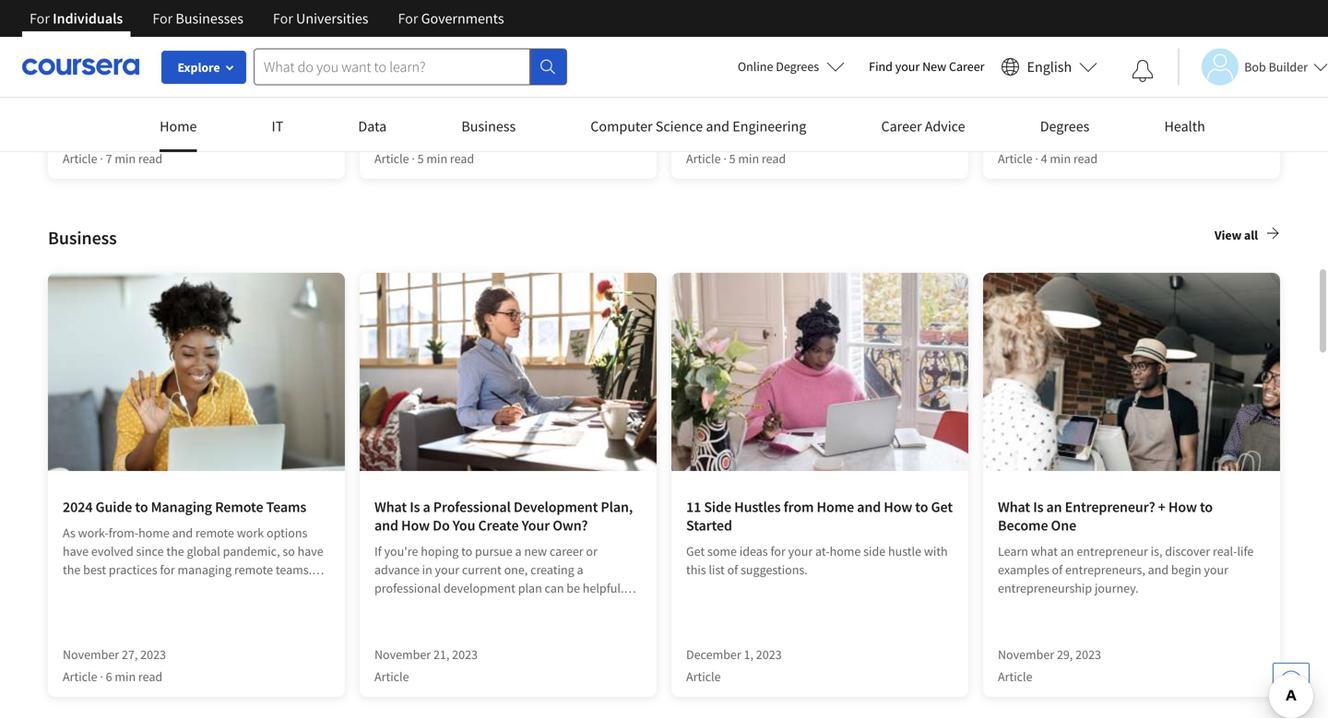 Task type: vqa. For each thing, say whether or not it's contained in the screenshot.


Task type: locate. For each thing, give the bounding box(es) containing it.
0 vertical spatial degrees
[[776, 58, 819, 75]]

can up videos,
[[1213, 25, 1232, 42]]

december inside december 12, 2023 article · 5 min read
[[374, 128, 430, 145]]

5 inside 'november 29, 2023 article · 5 min read'
[[729, 150, 736, 167]]

a right online
[[785, 43, 791, 60]]

of up entrepreneurship
[[1052, 562, 1063, 578]]

0 horizontal spatial what
[[497, 599, 523, 615]]

read inside november 29, 2023 article · 7 min read
[[138, 150, 163, 167]]

career left advice
[[881, 117, 922, 136]]

so
[[283, 543, 295, 560]]

1 horizontal spatial get
[[931, 498, 953, 517]]

1 vertical spatial business
[[48, 226, 117, 250]]

november inside november 27, 2023 article · 6 min read
[[63, 647, 119, 663]]

0 horizontal spatial degrees
[[776, 58, 819, 75]]

and up side
[[857, 498, 881, 517]]

is left one
[[1033, 498, 1044, 517]]

data inside there are several types of data within the world of big data. here's a guide to structured and unstructured data.
[[826, 25, 850, 42]]

how inside 11 side hustles from home and how to get started get some ideas for your at-home side hustle with this list of suggestions.
[[884, 498, 912, 517]]

and right industry,
[[620, 6, 641, 23]]

1 horizontal spatial you
[[998, 80, 1018, 97]]

2 for from the left
[[152, 9, 173, 28]]

2 what from the left
[[998, 498, 1030, 517]]

2 horizontal spatial in
[[1066, 62, 1076, 78]]

remote up global at the bottom of page
[[195, 525, 234, 541]]

of inside 11 side hustles from home and how to get started get some ideas for your at-home side hustle with this list of suggestions.
[[727, 562, 738, 578]]

min inside 'november 29, 2023 article · 5 min read'
[[738, 150, 759, 167]]

[featured image] woman at a workstation working on a professional development course image
[[360, 273, 657, 471]]

1 vertical spatial here's
[[1196, 62, 1230, 78]]

1 horizontal spatial what
[[1031, 543, 1058, 560]]

for for governments
[[398, 9, 418, 28]]

the
[[889, 25, 907, 42], [226, 62, 244, 78], [116, 80, 134, 97], [166, 543, 184, 560], [63, 562, 81, 578], [121, 580, 138, 597]]

2 horizontal spatial for
[[771, 543, 786, 560]]

29, left home link
[[122, 128, 138, 145]]

1 vertical spatial types
[[1074, 43, 1103, 60]]

1 horizontal spatial home
[[830, 543, 861, 560]]

how inside machine learning is a common type of artificial intelligence. learn more about this exciting technology, how it works, and the major types powering the services and applications we rely on every day.
[[129, 62, 152, 78]]

0 horizontal spatial artificial
[[268, 25, 313, 42]]

min right 7
[[115, 150, 136, 167]]

you inside learn how your location, education, industry, and experience can play a role in how much you can earn as a data scientist.
[[588, 25, 608, 42]]

0 vertical spatial create
[[998, 43, 1031, 60]]

0 vertical spatial here's
[[749, 43, 782, 60]]

own?
[[553, 517, 588, 535]]

videos,
[[1190, 43, 1228, 60]]

several
[[740, 25, 778, 42]]

0 vertical spatial december
[[374, 128, 430, 145]]

1 for from the left
[[30, 9, 50, 28]]

an
[[1046, 498, 1062, 517], [1061, 543, 1074, 560]]

help center image
[[1280, 671, 1302, 693]]

29, down know on the top right
[[1057, 128, 1073, 145]]

home inside 11 side hustles from home and how to get started get some ideas for your at-home side hustle with this list of suggestions.
[[830, 543, 861, 560]]

in inside what is a professional development plan, and how do you create your own? if you're hoping to pursue a new career or advance in your current one, creating a professional development plan can be helpful. use this guide to learn what a professional development plan is, its usefulness, and how to create one. november 21, 2023 article
[[422, 562, 432, 578]]

for left 'machine' at the top left of the page
[[30, 9, 50, 28]]

to left learn
[[453, 599, 464, 615]]

your down hoping
[[435, 562, 459, 578]]

5 inside december 12, 2023 article · 5 min read
[[418, 150, 424, 167]]

remote up productivity
[[206, 580, 245, 597]]

1 horizontal spatial guide
[[794, 43, 824, 60]]

article inside november 27, 2023 article · 6 min read
[[63, 669, 97, 685]]

1 vertical spatial professional
[[535, 599, 602, 615]]

1 horizontal spatial artificial
[[1059, 25, 1103, 42]]

is,
[[1151, 543, 1163, 560], [476, 617, 488, 634]]

2023 right "27,"
[[140, 647, 166, 663]]

suggestions.
[[741, 562, 808, 578]]

3 for from the left
[[273, 9, 293, 28]]

article for november 29, 2023 article · 7 min read
[[63, 150, 97, 167]]

to up with
[[915, 498, 928, 517]]

2023
[[140, 128, 166, 145], [451, 128, 476, 145], [764, 128, 790, 145], [1076, 128, 1101, 145], [140, 647, 166, 663], [452, 647, 478, 663], [756, 647, 782, 663], [1076, 647, 1101, 663]]

here's
[[749, 43, 782, 60], [1196, 62, 1230, 78]]

role
[[492, 25, 514, 42]]

0 horizontal spatial professional
[[374, 580, 441, 597]]

rely
[[293, 80, 313, 97]]

article inside november 29, 2023 article · 7 min read
[[63, 150, 97, 167]]

in up know on the top right
[[1066, 62, 1076, 78]]

1 what from the left
[[374, 498, 407, 517]]

you inside generative artificial intelligence (genai) can create certain types of images, text, videos, and other media in response to prompts. here's what you should know about this growing field and tool.
[[998, 80, 1018, 97]]

1 artificial from the left
[[268, 25, 313, 42]]

min for november 29, 2023 article · 5 min read
[[738, 150, 759, 167]]

2 horizontal spatial how
[[1169, 498, 1197, 517]]

business down 7
[[48, 226, 117, 250]]

1 vertical spatial home
[[830, 543, 861, 560]]

hustle
[[888, 543, 921, 560]]

home down services
[[160, 117, 197, 136]]

and inside learn how your location, education, industry, and experience can play a role in how much you can earn as a data scientist.
[[620, 6, 641, 23]]

from-
[[109, 525, 138, 541]]

become
[[998, 517, 1048, 535]]

have
[[63, 543, 89, 560], [298, 543, 323, 560]]

1 vertical spatial create
[[374, 636, 408, 652]]

min inside november 27, 2023 article · 6 min read
[[115, 669, 136, 685]]

development up learn
[[443, 580, 516, 597]]

november for · 5 min read
[[686, 128, 743, 145]]

home
[[160, 117, 197, 136], [817, 498, 854, 517]]

5 for november
[[729, 150, 736, 167]]

plan down learn
[[449, 617, 473, 634]]

here's down videos,
[[1196, 62, 1230, 78]]

on
[[316, 80, 330, 97], [63, 617, 77, 634]]

bob
[[1244, 59, 1266, 75]]

of up online degrees popup button
[[813, 25, 823, 42]]

learn inside what is an entrepreneur? + how to become one learn what an entrepreneur is, discover real-life examples of entrepreneurs, and begin your entrepreneurship journey.
[[998, 543, 1028, 560]]

you
[[453, 517, 475, 535]]

a left role
[[483, 25, 490, 42]]

create
[[478, 517, 519, 535]]

read inside november 27, 2023 article · 6 min read
[[138, 669, 163, 685]]

1 vertical spatial in
[[1066, 62, 1076, 78]]

0 horizontal spatial create
[[374, 636, 408, 652]]

0 vertical spatial guide
[[794, 43, 824, 60]]

article inside "november 29, 2023 article"
[[998, 669, 1033, 685]]

artificial up "certain"
[[1059, 25, 1103, 42]]

have down as
[[63, 543, 89, 560]]

read down engineering
[[762, 150, 786, 167]]

and inside there are several types of data within the world of big data. here's a guide to structured and unstructured data.
[[899, 43, 920, 60]]

0 vertical spatial about
[[195, 43, 227, 60]]

from
[[784, 498, 814, 517]]

0 horizontal spatial career
[[881, 117, 922, 136]]

2023 inside 'november 29, 2023 article · 5 min read'
[[764, 128, 790, 145]]

this inside generative artificial intelligence (genai) can create certain types of images, text, videos, and other media in response to prompts. here's what you should know about this growing field and tool.
[[1127, 80, 1147, 97]]

december for december 1, 2023
[[686, 647, 741, 663]]

What do you want to learn? text field
[[254, 48, 530, 85]]

entrepreneur
[[1077, 543, 1148, 560]]

0 horizontal spatial have
[[63, 543, 89, 560]]

at-
[[815, 543, 830, 560]]

1 vertical spatial home
[[817, 498, 854, 517]]

create left one.
[[374, 636, 408, 652]]

0 vertical spatial career
[[949, 58, 985, 75]]

a right is
[[169, 25, 175, 42]]

1 horizontal spatial in
[[516, 25, 526, 42]]

29, inside november 29, 2023 article · 7 min read
[[122, 128, 138, 145]]

degrees right online
[[776, 58, 819, 75]]

1 horizontal spatial here's
[[1196, 62, 1230, 78]]

29, inside november 29, 2023 article · 4 min read
[[1057, 128, 1073, 145]]

1 vertical spatial you
[[998, 80, 1018, 97]]

here's inside generative artificial intelligence (genai) can create certain types of images, text, videos, and other media in response to prompts. here's what you should know about this growing field and tool.
[[1196, 62, 1230, 78]]

2 5 from the left
[[729, 150, 736, 167]]

0 horizontal spatial is,
[[476, 617, 488, 634]]

and up the if
[[374, 517, 398, 535]]

there are several types of data within the world of big data. here's a guide to structured and unstructured data.
[[686, 25, 941, 78]]

0 horizontal spatial data.
[[719, 43, 746, 60]]

min inside november 29, 2023 article · 4 min read
[[1050, 150, 1071, 167]]

the left world
[[889, 25, 907, 42]]

home
[[138, 525, 170, 541], [830, 543, 861, 560]]

more
[[164, 43, 192, 60]]

you
[[588, 25, 608, 42], [998, 80, 1018, 97]]

0 vertical spatial data.
[[719, 43, 746, 60]]

1 horizontal spatial about
[[1092, 80, 1124, 97]]

read down degrees link at the right of the page
[[1074, 150, 1098, 167]]

0 horizontal spatial get
[[686, 543, 705, 560]]

hoping
[[421, 543, 459, 560]]

2023 inside november 29, 2023 article · 4 min read
[[1076, 128, 1101, 145]]

degrees inside online degrees popup button
[[776, 58, 819, 75]]

governments
[[421, 9, 504, 28]]

article for november 29, 2023 article
[[998, 669, 1033, 685]]

2023 right 1,
[[756, 647, 782, 663]]

29, inside 'november 29, 2023 article · 5 min read'
[[745, 128, 761, 145]]

1 horizontal spatial for
[[189, 580, 204, 597]]

1 horizontal spatial career
[[949, 58, 985, 75]]

data. down several
[[759, 62, 786, 78]]

a
[[169, 25, 175, 42], [483, 25, 490, 42], [416, 43, 422, 60], [785, 43, 791, 60], [423, 498, 430, 517], [515, 543, 522, 560], [577, 562, 583, 578], [526, 599, 533, 615]]

business right 12,
[[461, 117, 516, 136]]

0 vertical spatial home
[[160, 117, 197, 136]]

the inside there are several types of data within the world of big data. here's a guide to structured and unstructured data.
[[889, 25, 907, 42]]

· for november 29, 2023 article · 4 min read
[[1035, 150, 1038, 167]]

min
[[115, 150, 136, 167], [427, 150, 447, 167], [738, 150, 759, 167], [1050, 150, 1071, 167], [115, 669, 136, 685]]

your down real-
[[1204, 562, 1229, 578]]

2023 for november 29, 2023 article · 5 min read
[[764, 128, 790, 145]]

how inside what is a professional development plan, and how do you create your own? if you're hoping to pursue a new career or advance in your current one, creating a professional development plan can be helpful. use this guide to learn what a professional development plan is, its usefulness, and how to create one. november 21, 2023 article
[[401, 517, 430, 535]]

about inside machine learning is a common type of artificial intelligence. learn more about this exciting technology, how it works, and the major types powering the services and applications we rely on every day.
[[195, 43, 227, 60]]

science
[[656, 117, 703, 136]]

and right science
[[706, 117, 730, 136]]

health
[[1164, 117, 1205, 136]]

0 vertical spatial in
[[516, 25, 526, 42]]

for
[[771, 543, 786, 560], [160, 562, 175, 578], [189, 580, 204, 597]]

december
[[374, 128, 430, 145], [686, 647, 741, 663]]

min inside november 29, 2023 article · 7 min read
[[115, 150, 136, 167]]

career
[[949, 58, 985, 75], [881, 117, 922, 136]]

article for november 29, 2023 article · 5 min read
[[686, 150, 721, 167]]

development
[[443, 580, 516, 597], [374, 617, 447, 634]]

None search field
[[254, 48, 567, 85]]

create up other
[[998, 43, 1031, 60]]

an left entrepreneur?
[[1046, 498, 1062, 517]]

work up productivity
[[248, 580, 275, 597]]

on right rely
[[316, 80, 330, 97]]

6
[[106, 669, 112, 685]]

data
[[358, 117, 387, 136]]

guide
[[794, 43, 824, 60], [420, 599, 450, 615]]

1 horizontal spatial december
[[686, 647, 741, 663]]

home inside 2024 guide to managing remote teams as work-from-home and remote work options have evolved since the global pandemic, so have the best practices for managing remote teams. learn why the demand for remote work remains high and how to increase productivity and morale on your team.
[[138, 525, 170, 541]]

1 vertical spatial on
[[63, 617, 77, 634]]

within
[[853, 25, 887, 42]]

can down creating
[[545, 580, 564, 597]]

get left some
[[686, 543, 705, 560]]

managing
[[151, 498, 212, 517]]

november inside november 29, 2023 article · 7 min read
[[63, 128, 119, 145]]

to down images,
[[1131, 62, 1142, 78]]

read inside december 12, 2023 article · 5 min read
[[450, 150, 474, 167]]

min down engineering
[[738, 150, 759, 167]]

know
[[1060, 80, 1090, 97]]

learn inside machine learning is a common type of artificial intelligence. learn more about this exciting technology, how it works, and the major types powering the services and applications we rely on every day.
[[131, 43, 161, 60]]

productivity
[[200, 599, 265, 615]]

career right new
[[949, 58, 985, 75]]

2023 inside december 1, 2023 article
[[756, 647, 782, 663]]

how up hustle at the right of page
[[884, 498, 912, 517]]

computer science and engineering link
[[591, 117, 807, 149]]

is, inside what is a professional development plan, and how do you create your own? if you're hoping to pursue a new career or advance in your current one, creating a professional development plan can be helpful. use this guide to learn what a professional development plan is, its usefulness, and how to create one. november 21, 2023 article
[[476, 617, 488, 634]]

min right 4 on the right of page
[[1050, 150, 1071, 167]]

what inside what is a professional development plan, and how do you create your own? if you're hoping to pursue a new career or advance in your current one, creating a professional development plan can be helpful. use this guide to learn what a professional development plan is, its usefulness, and how to create one. november 21, 2023 article
[[497, 599, 523, 615]]

2023 down services
[[140, 128, 166, 145]]

intelligence
[[1106, 25, 1168, 42]]

min right the 6
[[115, 669, 136, 685]]

morale
[[291, 599, 329, 615]]

of left big
[[686, 43, 697, 60]]

exciting
[[252, 43, 294, 60]]

1 horizontal spatial have
[[298, 543, 323, 560]]

some
[[707, 543, 737, 560]]

is inside what is a professional development plan, and how do you create your own? if you're hoping to pursue a new career or advance in your current one, creating a professional development plan can be helpful. use this guide to learn what a professional development plan is, its usefulness, and how to create one. november 21, 2023 article
[[410, 498, 420, 517]]

0 horizontal spatial you
[[588, 25, 608, 42]]

1 horizontal spatial types
[[781, 25, 810, 42]]

1 horizontal spatial what
[[998, 498, 1030, 517]]

types up rely
[[281, 62, 310, 78]]

1 vertical spatial is,
[[476, 617, 488, 634]]

what inside what is an entrepreneur? + how to become one learn what an entrepreneur is, discover real-life examples of entrepreneurs, and begin your entrepreneurship journey.
[[998, 498, 1030, 517]]

your right find
[[895, 58, 920, 75]]

and inside computer science and engineering link
[[706, 117, 730, 136]]

guide inside there are several types of data within the world of big data. here's a guide to structured and unstructured data.
[[794, 43, 824, 60]]

0 horizontal spatial here's
[[749, 43, 782, 60]]

0 vertical spatial what
[[1232, 62, 1259, 78]]

2024 guide to managing remote teams as work-from-home and remote work options have evolved since the global pandemic, so have the best practices for managing remote teams. learn why the demand for remote work remains high and how to increase productivity and morale on your team.
[[63, 498, 329, 634]]

entrepreneurship
[[998, 580, 1092, 597]]

world
[[910, 25, 941, 42]]

2023 inside "november 29, 2023 article"
[[1076, 647, 1101, 663]]

current
[[462, 562, 502, 578]]

professional down advance
[[374, 580, 441, 597]]

your inside what is a professional development plan, and how do you create your own? if you're hoping to pursue a new career or advance in your current one, creating a professional development plan can be helpful. use this guide to learn what a professional development plan is, its usefulness, and how to create one. november 21, 2023 article
[[435, 562, 459, 578]]

home up since
[[138, 525, 170, 541]]

2023 for november 27, 2023 article · 6 min read
[[140, 647, 166, 663]]

november 29, 2023 article
[[998, 647, 1101, 685]]

about down response
[[1092, 80, 1124, 97]]

1 horizontal spatial 5
[[729, 150, 736, 167]]

data
[[826, 25, 850, 42], [425, 43, 449, 60]]

2023 right '21,'
[[452, 647, 478, 663]]

2 horizontal spatial what
[[1232, 62, 1259, 78]]

best
[[83, 562, 106, 578]]

2023 for november 29, 2023 article · 4 min read
[[1076, 128, 1101, 145]]

4 for from the left
[[398, 9, 418, 28]]

1 horizontal spatial business
[[461, 117, 516, 136]]

how up team.
[[112, 599, 136, 615]]

and down 'works,'
[[182, 80, 203, 97]]

applications
[[206, 80, 272, 97]]

· for november 29, 2023 article · 7 min read
[[100, 150, 103, 167]]

home left side
[[830, 543, 861, 560]]

is left do
[[410, 498, 420, 517]]

2023 right 12,
[[451, 128, 476, 145]]

· inside november 27, 2023 article · 6 min read
[[100, 669, 103, 685]]

in down hoping
[[422, 562, 432, 578]]

is
[[410, 498, 420, 517], [1033, 498, 1044, 517]]

· inside 'november 29, 2023 article · 5 min read'
[[723, 150, 727, 167]]

a inside machine learning is a common type of artificial intelligence. learn more about this exciting technology, how it works, and the major types powering the services and applications we rely on every day.
[[169, 25, 175, 42]]

this inside what is a professional development plan, and how do you create your own? if you're hoping to pursue a new career or advance in your current one, creating a professional development plan can be helpful. use this guide to learn what a professional development plan is, its usefulness, and how to create one. november 21, 2023 article
[[397, 599, 417, 615]]

0 horizontal spatial about
[[195, 43, 227, 60]]

[featured image] woman starts her side hustle from home on her laptop while sitting at her dining room table in her light-filled space. she's taking notes in a notebook and sitting beside fresh flowers. image
[[671, 273, 969, 471]]

create inside what is a professional development plan, and how do you create your own? if you're hoping to pursue a new career or advance in your current one, creating a professional development plan can be helpful. use this guide to learn what a professional development plan is, its usefulness, and how to create one. november 21, 2023 article
[[374, 636, 408, 652]]

of inside generative artificial intelligence (genai) can create certain types of images, text, videos, and other media in response to prompts. here's what you should know about this growing field and tool.
[[1106, 43, 1117, 60]]

0 vertical spatial development
[[443, 580, 516, 597]]

article inside december 12, 2023 article · 5 min read
[[374, 150, 409, 167]]

0 vertical spatial you
[[588, 25, 608, 42]]

we
[[275, 80, 290, 97]]

data inside learn how your location, education, industry, and experience can play a role in how much you can earn as a data scientist.
[[425, 43, 449, 60]]

0 horizontal spatial for
[[160, 562, 175, 578]]

remote down pandemic,
[[234, 562, 273, 578]]

27,
[[122, 647, 138, 663]]

2023 inside what is a professional development plan, and how do you create your own? if you're hoping to pursue a new career or advance in your current one, creating a professional development plan can be helpful. use this guide to learn what a professional development plan is, its usefulness, and how to create one. november 21, 2023 article
[[452, 647, 478, 663]]

0 vertical spatial data
[[826, 25, 850, 42]]

your
[[433, 6, 458, 23], [895, 58, 920, 75], [788, 543, 813, 560], [435, 562, 459, 578], [1204, 562, 1229, 578], [79, 617, 104, 634]]

29, down entrepreneurship
[[1057, 647, 1073, 663]]

0 vertical spatial plan
[[518, 580, 542, 597]]

on down high
[[63, 617, 77, 634]]

1 horizontal spatial data
[[826, 25, 850, 42]]

1 horizontal spatial how
[[884, 498, 912, 517]]

1 horizontal spatial home
[[817, 498, 854, 517]]

this left growing
[[1127, 80, 1147, 97]]

hustles
[[734, 498, 781, 517]]

2023 inside december 12, 2023 article · 5 min read
[[451, 128, 476, 145]]

read for december 12, 2023 article · 5 min read
[[450, 150, 474, 167]]

0 horizontal spatial data
[[425, 43, 449, 60]]

2 horizontal spatial types
[[1074, 43, 1103, 60]]

read right the 6
[[138, 669, 163, 685]]

2023 for december 12, 2023 article · 5 min read
[[451, 128, 476, 145]]

media
[[1030, 62, 1064, 78]]

0 vertical spatial on
[[316, 80, 330, 97]]

how
[[407, 6, 431, 23], [529, 25, 552, 42], [129, 62, 152, 78], [112, 599, 136, 615], [592, 617, 615, 634]]

1 horizontal spatial on
[[316, 80, 330, 97]]

and inside what is an entrepreneur? + how to become one learn what an entrepreneur is, discover real-life examples of entrepreneurs, and begin your entrepreneurship journey.
[[1148, 562, 1169, 578]]

your inside what is an entrepreneur? + how to become one learn what an entrepreneur is, discover real-life examples of entrepreneurs, and begin your entrepreneurship journey.
[[1204, 562, 1229, 578]]

· inside december 12, 2023 article · 5 min read
[[412, 150, 415, 167]]

0 horizontal spatial plan
[[449, 617, 473, 634]]

data. down are
[[719, 43, 746, 60]]

2 artificial from the left
[[1059, 25, 1103, 42]]

article inside 'november 29, 2023 article · 5 min read'
[[686, 150, 721, 167]]

· for november 27, 2023 article · 6 min read
[[100, 669, 103, 685]]

types inside there are several types of data within the world of big data. here's a guide to structured and unstructured data.
[[781, 25, 810, 42]]

find
[[869, 58, 893, 75]]

development
[[514, 498, 598, 517]]

for for businesses
[[152, 9, 173, 28]]

what inside what is a professional development plan, and how do you create your own? if you're hoping to pursue a new career or advance in your current one, creating a professional development plan can be helpful. use this guide to learn what a professional development plan is, its usefulness, and how to create one. november 21, 2023 article
[[374, 498, 407, 517]]

2 is from the left
[[1033, 498, 1044, 517]]

how down helpful. at the bottom of the page
[[592, 617, 615, 634]]

how inside what is an entrepreneur? + how to become one learn what an entrepreneur is, discover real-life examples of entrepreneurs, and begin your entrepreneurship journey.
[[1169, 498, 1197, 517]]

plan,
[[601, 498, 633, 517]]

1 vertical spatial plan
[[449, 617, 473, 634]]

degrees up 4 on the right of page
[[1040, 117, 1090, 136]]

0 horizontal spatial home
[[138, 525, 170, 541]]

1 vertical spatial december
[[686, 647, 741, 663]]

is, inside what is an entrepreneur? + how to become one learn what an entrepreneur is, discover real-life examples of entrepreneurs, and begin your entrepreneurship journey.
[[1151, 543, 1163, 560]]

guide up one.
[[420, 599, 450, 615]]

artificial up exciting
[[268, 25, 313, 42]]

started
[[686, 517, 732, 535]]

1 vertical spatial for
[[160, 562, 175, 578]]

0 vertical spatial for
[[771, 543, 786, 560]]

development up one.
[[374, 617, 447, 634]]

this left list
[[686, 562, 706, 578]]

2 vertical spatial what
[[497, 599, 523, 615]]

data right as
[[425, 43, 449, 60]]

article inside november 29, 2023 article · 4 min read
[[998, 150, 1033, 167]]

what up you're
[[374, 498, 407, 517]]

read down business link
[[450, 150, 474, 167]]

view all link
[[1215, 225, 1280, 251]]

what left one
[[998, 498, 1030, 517]]

home link
[[160, 117, 197, 152]]

in inside learn how your location, education, industry, and experience can play a role in how much you can earn as a data scientist.
[[516, 25, 526, 42]]

what is a professional development plan, and how do you create your own? if you're hoping to pursue a new career or advance in your current one, creating a professional development plan can be helpful. use this guide to learn what a professional development plan is, its usefulness, and how to create one. november 21, 2023 article
[[374, 498, 633, 685]]

1 vertical spatial development
[[374, 617, 447, 634]]

min for november 29, 2023 article · 4 min read
[[1050, 150, 1071, 167]]

1 5 from the left
[[418, 150, 424, 167]]

0 vertical spatial is,
[[1151, 543, 1163, 560]]

you up tool.
[[998, 80, 1018, 97]]

2023 for december 1, 2023 article
[[756, 647, 782, 663]]

about
[[195, 43, 227, 60], [1092, 80, 1124, 97]]

0 horizontal spatial how
[[401, 517, 430, 535]]

is for a
[[410, 498, 420, 517]]

for up exciting
[[273, 9, 293, 28]]

1 vertical spatial career
[[881, 117, 922, 136]]

min for december 12, 2023 article · 5 min read
[[427, 150, 447, 167]]

0 vertical spatial home
[[138, 525, 170, 541]]

1 horizontal spatial data.
[[759, 62, 786, 78]]

data left 'within'
[[826, 25, 850, 42]]

types up response
[[1074, 43, 1103, 60]]

plan down one,
[[518, 580, 542, 597]]

2 vertical spatial types
[[281, 62, 310, 78]]

other
[[998, 62, 1027, 78]]

1 horizontal spatial is
[[1033, 498, 1044, 517]]

for universities
[[273, 9, 368, 28]]

data.
[[719, 43, 746, 60], [759, 62, 786, 78]]

location,
[[460, 6, 508, 23]]

5 for december
[[418, 150, 424, 167]]

coursera image
[[22, 52, 139, 81]]

for up as
[[398, 9, 418, 28]]

0 horizontal spatial 5
[[418, 150, 424, 167]]

the left the best
[[63, 562, 81, 578]]

how
[[884, 498, 912, 517], [1169, 498, 1197, 517], [401, 517, 430, 535]]

1 is from the left
[[410, 498, 420, 517]]

2023 inside november 29, 2023 article · 7 min read
[[140, 128, 166, 145]]

1 vertical spatial about
[[1092, 80, 1124, 97]]

2 have from the left
[[298, 543, 323, 560]]

0 vertical spatial business
[[461, 117, 516, 136]]

november inside november 29, 2023 article · 4 min read
[[998, 128, 1054, 145]]

this right use
[[397, 599, 417, 615]]

read for november 27, 2023 article · 6 min read
[[138, 669, 163, 685]]

article inside december 1, 2023 article
[[686, 669, 721, 685]]

december for december 12, 2023
[[374, 128, 430, 145]]

to left structured
[[827, 43, 838, 60]]

29, for 5
[[745, 128, 761, 145]]

is inside what is an entrepreneur? + how to become one learn what an entrepreneur is, discover real-life examples of entrepreneurs, and begin your entrepreneurship journey.
[[1033, 498, 1044, 517]]

and down be
[[569, 617, 589, 634]]

0 horizontal spatial types
[[281, 62, 310, 78]]



Task type: describe. For each thing, give the bounding box(es) containing it.
all
[[1244, 227, 1258, 244]]

to down helpful. at the bottom of the page
[[618, 617, 629, 634]]

tool.
[[998, 99, 1023, 115]]

can left play
[[436, 25, 455, 42]]

a inside there are several types of data within the world of big data. here's a guide to structured and unstructured data.
[[785, 43, 791, 60]]

big
[[700, 43, 716, 60]]

article for november 29, 2023 article · 4 min read
[[998, 150, 1033, 167]]

major
[[247, 62, 278, 78]]

2 vertical spatial remote
[[206, 580, 245, 597]]

pandemic,
[[223, 543, 280, 560]]

29, inside "november 29, 2023 article"
[[1057, 647, 1073, 663]]

a left do
[[423, 498, 430, 517]]

english
[[1027, 58, 1072, 76]]

0 vertical spatial remote
[[195, 525, 234, 541]]

one.
[[410, 636, 434, 652]]

career inside 'link'
[[949, 58, 985, 75]]

view
[[1215, 227, 1242, 244]]

read for november 29, 2023 article · 7 min read
[[138, 150, 163, 167]]

how inside 2024 guide to managing remote teams as work-from-home and remote work options have evolved since the global pandemic, so have the best practices for managing remote teams. learn why the demand for remote work remains high and how to increase productivity and morale on your team.
[[112, 599, 136, 615]]

managing
[[178, 562, 232, 578]]

1 vertical spatial degrees
[[1040, 117, 1090, 136]]

artificial inside generative artificial intelligence (genai) can create certain types of images, text, videos, and other media in response to prompts. here's what you should know about this growing field and tool.
[[1059, 25, 1103, 42]]

how inside what is a professional development plan, and how do you create your own? if you're hoping to pursue a new career or advance in your current one, creating a professional development plan can be helpful. use this guide to learn what a professional development plan is, its usefulness, and how to create one. november 21, 2023 article
[[592, 617, 615, 634]]

response
[[1079, 62, 1128, 78]]

the down practices
[[121, 580, 138, 597]]

12,
[[432, 128, 448, 145]]

for for individuals
[[30, 9, 50, 28]]

what for become
[[998, 498, 1030, 517]]

and down remains
[[268, 599, 289, 615]]

of inside what is an entrepreneur? + how to become one learn what an entrepreneur is, discover real-life examples of entrepreneurs, and begin your entrepreneurship journey.
[[1052, 562, 1063, 578]]

1 vertical spatial remote
[[234, 562, 273, 578]]

be
[[567, 580, 580, 597]]

use
[[374, 599, 395, 615]]

explore button
[[161, 51, 246, 84]]

or
[[586, 543, 598, 560]]

create inside generative artificial intelligence (genai) can create certain types of images, text, videos, and other media in response to prompts. here's what you should know about this growing field and tool.
[[998, 43, 1031, 60]]

on inside machine learning is a common type of artificial intelligence. learn more about this exciting technology, how it works, and the major types powering the services and applications we rely on every day.
[[316, 80, 330, 97]]

november inside "november 29, 2023 article"
[[998, 647, 1054, 663]]

work-
[[78, 525, 109, 541]]

2023 for november 29, 2023 article
[[1076, 647, 1101, 663]]

one
[[1051, 517, 1077, 535]]

read for november 29, 2023 article · 5 min read
[[762, 150, 786, 167]]

show notifications image
[[1132, 60, 1154, 82]]

online degrees button
[[723, 46, 860, 87]]

about inside generative artificial intelligence (genai) can create certain types of images, text, videos, and other media in response to prompts. here's what you should know about this growing field and tool.
[[1092, 80, 1124, 97]]

unstructured
[[686, 62, 756, 78]]

to right "guide"
[[135, 498, 148, 517]]

learn inside learn how your location, education, industry, and experience can play a role in how much you can earn as a data scientist.
[[374, 6, 405, 23]]

7
[[106, 150, 112, 167]]

journey.
[[1095, 580, 1139, 597]]

computer science and engineering
[[591, 117, 807, 136]]

you're
[[384, 543, 418, 560]]

entrepreneur?
[[1065, 498, 1155, 517]]

29, for 7
[[122, 128, 138, 145]]

a up be
[[577, 562, 583, 578]]

this inside 11 side hustles from home and how to get started get some ideas for your at-home side hustle with this list of suggestions.
[[686, 562, 706, 578]]

11
[[686, 498, 701, 517]]

home inside 11 side hustles from home and how to get started get some ideas for your at-home side hustle with this list of suggestions.
[[817, 498, 854, 517]]

every
[[63, 99, 92, 115]]

1 vertical spatial get
[[686, 543, 705, 560]]

learn inside 2024 guide to managing remote teams as work-from-home and remote work options have evolved since the global pandemic, so have the best practices for managing remote teams. learn why the demand for remote work remains high and how to increase productivity and morale on your team.
[[63, 580, 93, 597]]

for for universities
[[273, 9, 293, 28]]

to down demand
[[138, 599, 149, 615]]

and inside 11 side hustles from home and how to get started get some ideas for your at-home side hustle with this list of suggestions.
[[857, 498, 881, 517]]

your inside find your new career 'link'
[[895, 58, 920, 75]]

should
[[1021, 80, 1058, 97]]

1 vertical spatial an
[[1061, 543, 1074, 560]]

career advice
[[881, 117, 965, 136]]

for individuals
[[30, 9, 123, 28]]

29, for 4
[[1057, 128, 1073, 145]]

· for december 12, 2023 article · 5 min read
[[412, 150, 415, 167]]

growing
[[1150, 80, 1193, 97]]

teams.
[[276, 562, 312, 578]]

professional
[[433, 498, 511, 517]]

december 12, 2023 article · 5 min read
[[374, 128, 476, 167]]

is for an
[[1033, 498, 1044, 517]]

banner navigation
[[15, 0, 519, 37]]

real-
[[1213, 543, 1237, 560]]

do
[[433, 517, 450, 535]]

· for november 29, 2023 article · 5 min read
[[723, 150, 727, 167]]

high
[[63, 599, 86, 615]]

on inside 2024 guide to managing remote teams as work-from-home and remote work options have evolved since the global pandemic, so have the best practices for managing remote teams. learn why the demand for remote work remains high and how to increase productivity and morale on your team.
[[63, 617, 77, 634]]

min for november 29, 2023 article · 7 min read
[[115, 150, 136, 167]]

can inside what is a professional development plan, and how do you create your own? if you're hoping to pursue a new career or advance in your current one, creating a professional development plan can be helpful. use this guide to learn what a professional development plan is, its usefulness, and how to create one. november 21, 2023 article
[[545, 580, 564, 597]]

[featured image] woman working at home during online meeting image
[[48, 273, 345, 471]]

to inside generative artificial intelligence (genai) can create certain types of images, text, videos, and other media in response to prompts. here's what you should know about this growing field and tool.
[[1131, 62, 1142, 78]]

services
[[137, 80, 180, 97]]

and down managing
[[172, 525, 193, 541]]

your inside 2024 guide to managing remote teams as work-from-home and remote work options have evolved since the global pandemic, so have the best practices for managing remote teams. learn why the demand for remote work remains high and how to increase productivity and morale on your team.
[[79, 617, 104, 634]]

artificial inside machine learning is a common type of artificial intelligence. learn more about this exciting technology, how it works, and the major types powering the services and applications we rely on every day.
[[268, 25, 313, 42]]

online
[[738, 58, 773, 75]]

[featured image]  two men, both wearing glasses and aprons, serve their customers at their business. image
[[983, 273, 1280, 471]]

and down why
[[89, 599, 110, 615]]

what inside generative artificial intelligence (genai) can create certain types of images, text, videos, and other media in response to prompts. here's what you should know about this growing field and tool.
[[1232, 62, 1259, 78]]

play
[[458, 25, 481, 42]]

day.
[[95, 99, 117, 115]]

for businesses
[[152, 9, 243, 28]]

2023 for november 29, 2023 article · 7 min read
[[140, 128, 166, 145]]

learn how your location, education, industry, and experience can play a role in how much you can earn as a data scientist.
[[374, 6, 641, 60]]

2 vertical spatial for
[[189, 580, 204, 597]]

demand
[[141, 580, 186, 597]]

types inside generative artificial intelligence (genai) can create certain types of images, text, videos, and other media in response to prompts. here's what you should know about this growing field and tool.
[[1074, 43, 1103, 60]]

advance
[[374, 562, 420, 578]]

common
[[178, 25, 226, 42]]

structured
[[841, 43, 897, 60]]

industry,
[[570, 6, 618, 23]]

data link
[[358, 117, 387, 149]]

november inside what is a professional development plan, and how do you create your own? if you're hoping to pursue a new career or advance in your current one, creating a professional development plan can be helpful. use this guide to learn what a professional development plan is, its usefulness, and how to create one. november 21, 2023 article
[[374, 647, 431, 663]]

of inside machine learning is a common type of artificial intelligence. learn more about this exciting technology, how it works, and the major types powering the services and applications we rely on every day.
[[255, 25, 266, 42]]

to inside there are several types of data within the world of big data. here's a guide to structured and unstructured data.
[[827, 43, 838, 60]]

and right 'works,'
[[203, 62, 224, 78]]

builder
[[1269, 59, 1308, 75]]

scientist.
[[452, 43, 500, 60]]

this inside machine learning is a common type of artificial intelligence. learn more about this exciting technology, how it works, and the major types powering the services and applications we rely on every day.
[[230, 43, 250, 60]]

2024
[[63, 498, 93, 517]]

engineering
[[733, 117, 807, 136]]

a up 'usefulness,'
[[526, 599, 533, 615]]

it
[[154, 62, 162, 78]]

advice
[[925, 117, 965, 136]]

min for november 27, 2023 article · 6 min read
[[115, 669, 136, 685]]

to inside what is an entrepreneur? + how to become one learn what an entrepreneur is, discover real-life examples of entrepreneurs, and begin your entrepreneurship journey.
[[1200, 498, 1213, 517]]

remote
[[215, 498, 263, 517]]

the up applications
[[226, 62, 244, 78]]

article for december 12, 2023 article · 5 min read
[[374, 150, 409, 167]]

here's inside there are several types of data within the world of big data. here's a guide to structured and unstructured data.
[[749, 43, 782, 60]]

what for how
[[374, 498, 407, 517]]

in inside generative artificial intelligence (genai) can create certain types of images, text, videos, and other media in response to prompts. here's what you should know about this growing field and tool.
[[1066, 62, 1076, 78]]

education,
[[510, 6, 568, 23]]

business link
[[461, 117, 516, 149]]

prompts.
[[1145, 62, 1194, 78]]

types inside machine learning is a common type of artificial intelligence. learn more about this exciting technology, how it works, and the major types powering the services and applications we rely on every day.
[[281, 62, 310, 78]]

0 vertical spatial get
[[931, 498, 953, 517]]

is
[[158, 25, 166, 42]]

to up current
[[461, 543, 473, 560]]

november 29, 2023 article · 7 min read
[[63, 128, 166, 167]]

machine
[[63, 25, 108, 42]]

article for december 1, 2023 article
[[686, 669, 721, 685]]

field
[[1196, 80, 1220, 97]]

the right since
[[166, 543, 184, 560]]

1 have from the left
[[63, 543, 89, 560]]

can down industry,
[[611, 25, 630, 42]]

read for november 29, 2023 article · 4 min read
[[1074, 150, 1098, 167]]

are
[[720, 25, 737, 42]]

it
[[272, 117, 283, 136]]

life
[[1237, 543, 1254, 560]]

0 vertical spatial professional
[[374, 580, 441, 597]]

guide inside what is a professional development plan, and how do you create your own? if you're hoping to pursue a new career or advance in your current one, creating a professional development plan can be helpful. use this guide to learn what a professional development plan is, its usefulness, and how to create one. november 21, 2023 article
[[420, 599, 450, 615]]

find your new career link
[[860, 55, 994, 78]]

a left new
[[515, 543, 522, 560]]

to inside 11 side hustles from home and how to get started get some ideas for your at-home side hustle with this list of suggestions.
[[915, 498, 928, 517]]

text,
[[1164, 43, 1187, 60]]

new
[[922, 58, 947, 75]]

find your new career
[[869, 58, 985, 75]]

options
[[267, 525, 308, 541]]

1 horizontal spatial plan
[[518, 580, 542, 597]]

since
[[136, 543, 164, 560]]

certain
[[1034, 43, 1071, 60]]

can inside generative artificial intelligence (genai) can create certain types of images, text, videos, and other media in response to prompts. here's what you should know about this growing field and tool.
[[1213, 25, 1232, 42]]

discover
[[1165, 543, 1210, 560]]

0 horizontal spatial home
[[160, 117, 197, 136]]

generative
[[998, 25, 1056, 42]]

english button
[[994, 37, 1105, 97]]

november for · 7 min read
[[63, 128, 119, 145]]

november for · 6 min read
[[63, 647, 119, 663]]

degrees link
[[1040, 117, 1090, 149]]

a right as
[[416, 43, 422, 60]]

increase
[[152, 599, 197, 615]]

your inside learn how your location, education, industry, and experience can play a role in how much you can earn as a data scientist.
[[433, 6, 458, 23]]

learn
[[466, 599, 494, 615]]

examples
[[998, 562, 1049, 578]]

article inside what is a professional development plan, and how do you create your own? if you're hoping to pursue a new career or advance in your current one, creating a professional development plan can be helpful. use this guide to learn what a professional development plan is, its usefulness, and how to create one. november 21, 2023 article
[[374, 669, 409, 685]]

how up experience
[[407, 6, 431, 23]]

4
[[1041, 150, 1047, 167]]

0 horizontal spatial business
[[48, 226, 117, 250]]

and right field
[[1222, 80, 1243, 97]]

1,
[[744, 647, 754, 663]]

for inside 11 side hustles from home and how to get started get some ideas for your at-home side hustle with this list of suggestions.
[[771, 543, 786, 560]]

why
[[96, 580, 118, 597]]

1 vertical spatial data.
[[759, 62, 786, 78]]

how down education,
[[529, 25, 552, 42]]

new
[[524, 543, 547, 560]]

0 vertical spatial work
[[237, 525, 264, 541]]

1 horizontal spatial professional
[[535, 599, 602, 615]]

1 vertical spatial work
[[248, 580, 275, 597]]

and right videos,
[[1231, 43, 1251, 60]]

november for · 4 min read
[[998, 128, 1054, 145]]

0 vertical spatial an
[[1046, 498, 1062, 517]]

what inside what is an entrepreneur? + how to become one learn what an entrepreneur is, discover real-life examples of entrepreneurs, and begin your entrepreneurship journey.
[[1031, 543, 1058, 560]]

intelligence.
[[63, 43, 128, 60]]

your inside 11 side hustles from home and how to get started get some ideas for your at-home side hustle with this list of suggestions.
[[788, 543, 813, 560]]

the up 'day.' at top
[[116, 80, 134, 97]]

article for november 27, 2023 article · 6 min read
[[63, 669, 97, 685]]

career advice link
[[881, 117, 965, 149]]

team.
[[106, 617, 137, 634]]



